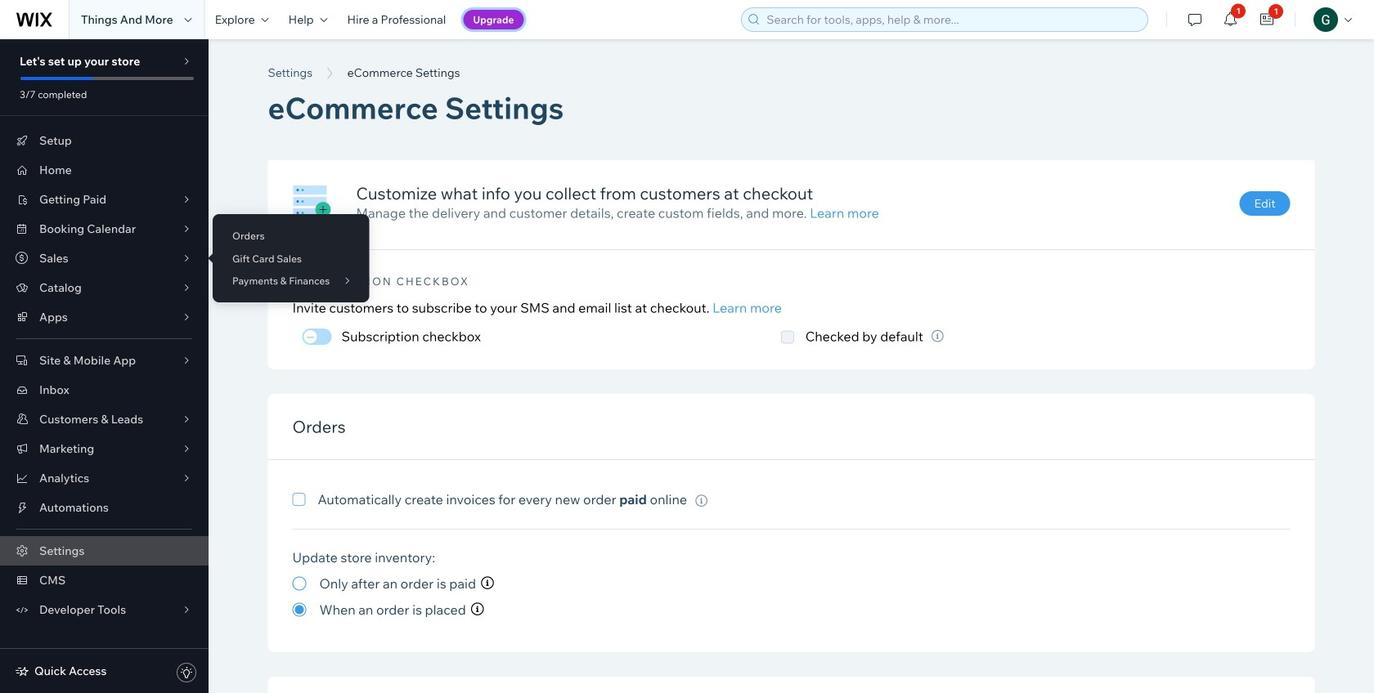 Task type: locate. For each thing, give the bounding box(es) containing it.
1 horizontal spatial info tooltip image
[[695, 495, 708, 507]]

0 vertical spatial info tooltip image
[[932, 330, 944, 343]]

2 horizontal spatial info tooltip image
[[932, 330, 944, 343]]

info tooltip image
[[932, 330, 944, 343], [695, 495, 708, 507], [471, 603, 484, 617]]

1 vertical spatial info tooltip image
[[695, 495, 708, 507]]

0 horizontal spatial info tooltip image
[[471, 603, 484, 617]]



Task type: describe. For each thing, give the bounding box(es) containing it.
info tooltip image
[[481, 577, 494, 591]]

Search for tools, apps, help & more... field
[[762, 8, 1143, 31]]

2 vertical spatial info tooltip image
[[471, 603, 484, 617]]

sidebar element
[[0, 39, 209, 694]]



Task type: vqa. For each thing, say whether or not it's contained in the screenshot.
Menu
no



